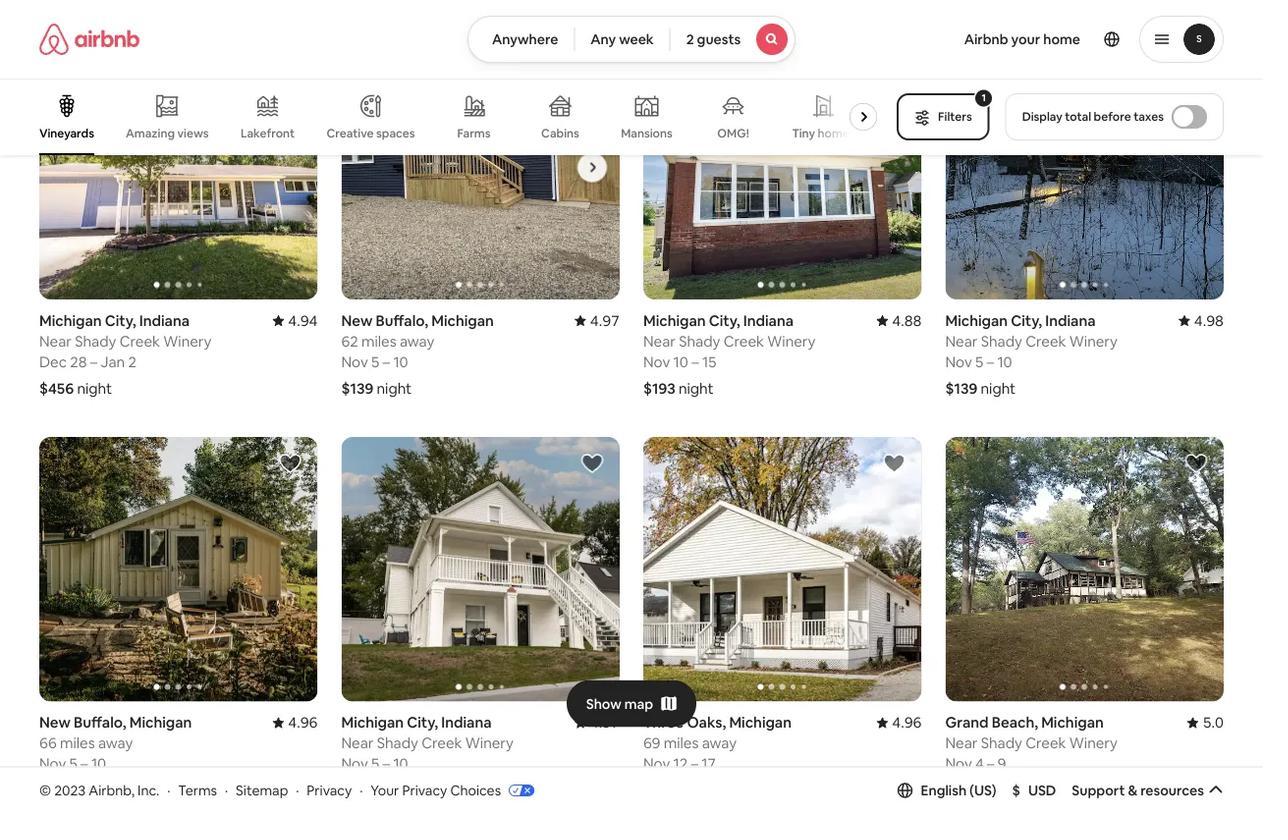 Task type: describe. For each thing, give the bounding box(es) containing it.
city, for 2
[[105, 312, 136, 331]]

4.88 out of 5 average rating image
[[877, 312, 922, 331]]

12
[[674, 755, 688, 775]]

66
[[39, 735, 57, 754]]

your
[[371, 782, 399, 800]]

– inside michigan city, indiana near shady creek winery nov 5 – 10 $132 night
[[383, 755, 390, 775]]

winery for michigan city, indiana near shady creek winery nov 5 – 10 $139 night
[[1070, 332, 1118, 352]]

lakefront
[[241, 126, 295, 141]]

filters
[[939, 109, 973, 124]]

nov inside michigan city, indiana near shady creek winery nov 10 – 15 $193 night
[[644, 353, 671, 372]]

michigan inside michigan city, indiana near shady creek winery nov 10 – 15 $193 night
[[644, 312, 706, 331]]

week
[[619, 30, 654, 48]]

away for 66 miles away
[[98, 735, 133, 754]]

winery for michigan city, indiana near shady creek winery nov 5 – 10 $132 night
[[466, 735, 514, 754]]

4.97 out of 5 average rating image for new buffalo, michigan 62 miles away nov 5 – 10 $139 night
[[575, 312, 620, 331]]

michigan city, indiana near shady creek winery dec 28 – jan 2 $456 night
[[39, 312, 212, 399]]

4.94
[[288, 312, 318, 331]]

new buffalo, michigan 62 miles away nov 5 – 10 $139 night
[[342, 312, 494, 399]]

your
[[1012, 30, 1041, 48]]

&
[[1129, 782, 1138, 800]]

© 2023 airbnb, inc. ·
[[39, 782, 170, 800]]

away for 69 miles away
[[702, 735, 737, 754]]

2 · from the left
[[225, 782, 228, 800]]

city, for $139
[[1012, 312, 1043, 331]]

show map button
[[567, 681, 697, 728]]

guests
[[697, 30, 741, 48]]

spaces
[[376, 126, 415, 141]]

your privacy choices
[[371, 782, 501, 800]]

three
[[644, 714, 684, 733]]

cabins
[[542, 126, 580, 141]]

resources
[[1141, 782, 1205, 800]]

total
[[1066, 109, 1092, 124]]

shady for $132
[[377, 735, 419, 754]]

indiana for michigan city, indiana near shady creek winery nov 10 – 15 $193 night
[[744, 312, 794, 331]]

michigan inside the 'michigan city, indiana near shady creek winery dec 28 – jan 2 $456 night'
[[39, 312, 102, 331]]

support
[[1073, 782, 1126, 800]]

your privacy choices link
[[371, 782, 535, 801]]

1 · from the left
[[167, 782, 170, 800]]

near for michigan city, indiana near shady creek winery nov 5 – 10 $132 night
[[342, 735, 374, 754]]

buffalo, for 66 miles away
[[74, 714, 126, 733]]

michigan inside michigan city, indiana near shady creek winery nov 5 – 10 $132 night
[[342, 714, 404, 733]]

usd
[[1029, 782, 1057, 800]]

creek for 2
[[120, 332, 160, 352]]

$214
[[946, 782, 978, 801]]

none search field containing anywhere
[[468, 16, 796, 63]]

add to wishlist: three oaks, michigan image
[[883, 453, 907, 476]]

$ usd
[[1013, 782, 1057, 800]]

omg!
[[718, 126, 750, 141]]

nov inside grand beach, michigan near shady creek winery nov 4 – 9 $214 night
[[946, 755, 973, 775]]

amazing views
[[126, 126, 209, 141]]

support & resources button
[[1073, 782, 1225, 800]]

any week
[[591, 30, 654, 48]]

dec
[[39, 353, 67, 372]]

grand
[[946, 714, 989, 733]]

any week button
[[574, 16, 671, 63]]

jan
[[101, 353, 125, 372]]

show map
[[587, 695, 654, 713]]

display
[[1023, 109, 1063, 124]]

new buffalo, michigan 66 miles away nov 5 – 10 $130 night
[[39, 714, 192, 801]]

map
[[625, 695, 654, 713]]

10 inside michigan city, indiana near shady creek winery nov 5 – 10 $139 night
[[998, 353, 1013, 372]]

nov inside michigan city, indiana near shady creek winery nov 5 – 10 $132 night
[[342, 755, 368, 775]]

terms link
[[178, 782, 217, 800]]

add to wishlist: michigan city, indiana image for 4.98
[[1185, 51, 1209, 74]]

1 privacy from the left
[[307, 782, 352, 800]]

terms · sitemap · privacy ·
[[178, 782, 363, 800]]

5.0
[[1204, 714, 1225, 733]]

69
[[644, 735, 661, 754]]

near for michigan city, indiana near shady creek winery dec 28 – jan 2 $456 night
[[39, 332, 72, 352]]

5 inside new buffalo, michigan 66 miles away nov 5 – 10 $130 night
[[69, 755, 77, 775]]

$139 inside "new buffalo, michigan 62 miles away nov 5 – 10 $139 night"
[[342, 380, 374, 399]]

– inside grand beach, michigan near shady creek winery nov 4 – 9 $214 night
[[988, 755, 995, 775]]

city, for $193
[[709, 312, 741, 331]]

creek for $132
[[422, 735, 462, 754]]

terms
[[178, 782, 217, 800]]

grand beach, michigan near shady creek winery nov 4 – 9 $214 night
[[946, 714, 1118, 801]]

display total before taxes button
[[1006, 93, 1225, 141]]

2023
[[54, 782, 86, 800]]

– inside 'three oaks, michigan 69 miles away nov 12 – 17'
[[691, 755, 699, 775]]

$139 inside michigan city, indiana near shady creek winery nov 5 – 10 $139 night
[[946, 380, 978, 399]]

sitemap link
[[236, 782, 288, 800]]

show
[[587, 695, 622, 713]]

group for michigan city, indiana near shady creek winery nov 10 – 15 $193 night
[[644, 36, 922, 300]]

9
[[998, 755, 1007, 775]]

©
[[39, 782, 51, 800]]

night inside michigan city, indiana near shady creek winery nov 10 – 15 $193 night
[[679, 380, 714, 399]]

0 horizontal spatial add to wishlist: new buffalo, michigan image
[[279, 453, 302, 476]]

new for 62
[[342, 312, 373, 331]]

creek for $139
[[1026, 332, 1067, 352]]

michigan city, indiana near shady creek winery nov 10 – 15 $193 night
[[644, 312, 816, 399]]

3 · from the left
[[296, 782, 299, 800]]

nov inside 'three oaks, michigan 69 miles away nov 12 – 17'
[[644, 755, 671, 775]]

winery for michigan city, indiana near shady creek winery nov 10 – 15 $193 night
[[768, 332, 816, 352]]

new for 66
[[39, 714, 71, 733]]

privacy link
[[307, 782, 352, 800]]

michigan city, indiana near shady creek winery nov 5 – 10 $139 night
[[946, 312, 1118, 399]]

10 inside michigan city, indiana near shady creek winery nov 5 – 10 $132 night
[[394, 755, 409, 775]]

mansions
[[621, 126, 673, 141]]

shady for $193
[[679, 332, 721, 352]]

4.96 for new buffalo, michigan 66 miles away nov 5 – 10 $130 night
[[288, 714, 318, 733]]

english (us) button
[[898, 782, 997, 800]]

airbnb
[[965, 30, 1009, 48]]

17
[[702, 755, 716, 775]]

night inside new buffalo, michigan 66 miles away nov 5 – 10 $130 night
[[75, 782, 110, 801]]

4.98 out of 5 average rating image
[[1179, 312, 1225, 331]]

nov inside "new buffalo, michigan 62 miles away nov 5 – 10 $139 night"
[[342, 353, 368, 372]]

10 inside new buffalo, michigan 66 miles away nov 5 – 10 $130 night
[[91, 755, 106, 775]]

three oaks, michigan 69 miles away nov 12 – 17
[[644, 714, 792, 775]]

4.98
[[1195, 312, 1225, 331]]

62
[[342, 332, 358, 352]]

4.94 out of 5 average rating image
[[273, 312, 318, 331]]

4
[[976, 755, 985, 775]]

group for three oaks, michigan 69 miles away nov 12 – 17
[[644, 438, 922, 703]]

shady for 2
[[75, 332, 116, 352]]



Task type: locate. For each thing, give the bounding box(es) containing it.
–
[[90, 353, 98, 372], [383, 353, 390, 372], [692, 353, 699, 372], [987, 353, 995, 372], [81, 755, 88, 775], [383, 755, 390, 775], [691, 755, 699, 775], [988, 755, 995, 775]]

shady inside michigan city, indiana near shady creek winery nov 5 – 10 $139 night
[[982, 332, 1023, 352]]

$456
[[39, 380, 74, 399]]

indiana for michigan city, indiana near shady creek winery nov 5 – 10 $139 night
[[1046, 312, 1096, 331]]

near inside michigan city, indiana near shady creek winery nov 10 – 15 $193 night
[[644, 332, 676, 352]]

amazing
[[126, 126, 175, 141]]

creative spaces
[[327, 126, 415, 141]]

near inside grand beach, michigan near shady creek winery nov 4 – 9 $214 night
[[946, 735, 978, 754]]

city, inside michigan city, indiana near shady creek winery nov 5 – 10 $139 night
[[1012, 312, 1043, 331]]

10 inside "new buffalo, michigan 62 miles away nov 5 – 10 $139 night"
[[394, 353, 409, 372]]

2 guests button
[[670, 16, 796, 63]]

creek inside the 'michigan city, indiana near shady creek winery dec 28 – jan 2 $456 night'
[[120, 332, 160, 352]]

0 vertical spatial new
[[342, 312, 373, 331]]

nov inside michigan city, indiana near shady creek winery nov 5 – 10 $139 night
[[946, 353, 973, 372]]

group for michigan city, indiana near shady creek winery dec 28 – jan 2 $456 night
[[39, 36, 318, 300]]

4.96 out of 5 average rating image for three oaks, michigan 69 miles away nov 12 – 17
[[877, 714, 922, 733]]

2 $139 from the left
[[946, 380, 978, 399]]

indiana inside the 'michigan city, indiana near shady creek winery dec 28 – jan 2 $456 night'
[[139, 312, 190, 331]]

home
[[1044, 30, 1081, 48]]

away inside "new buffalo, michigan 62 miles away nov 5 – 10 $139 night"
[[400, 332, 435, 352]]

city, inside michigan city, indiana near shady creek winery nov 10 – 15 $193 night
[[709, 312, 741, 331]]

– inside new buffalo, michigan 66 miles away nov 5 – 10 $130 night
[[81, 755, 88, 775]]

1 4.97 from the top
[[590, 312, 620, 331]]

city,
[[105, 312, 136, 331], [709, 312, 741, 331], [1012, 312, 1043, 331], [407, 714, 438, 733]]

city, inside the 'michigan city, indiana near shady creek winery dec 28 – jan 2 $456 night'
[[105, 312, 136, 331]]

vineyards
[[39, 126, 94, 141]]

2 4.97 from the top
[[590, 714, 620, 733]]

shady
[[75, 332, 116, 352], [679, 332, 721, 352], [982, 332, 1023, 352], [377, 735, 419, 754], [982, 735, 1023, 754]]

new
[[342, 312, 373, 331], [39, 714, 71, 733]]

0 horizontal spatial add to wishlist: michigan city, indiana image
[[581, 453, 604, 476]]

1 vertical spatial 4.97 out of 5 average rating image
[[575, 714, 620, 733]]

michigan city, indiana near shady creek winery nov 5 – 10 $132 night
[[342, 714, 514, 801]]

1 horizontal spatial 2
[[687, 30, 695, 48]]

0 horizontal spatial 4.96 out of 5 average rating image
[[273, 714, 318, 733]]

anywhere button
[[468, 16, 575, 63]]

indiana for michigan city, indiana near shady creek winery nov 5 – 10 $132 night
[[442, 714, 492, 733]]

away for 62 miles away
[[400, 332, 435, 352]]

privacy right your
[[402, 782, 448, 800]]

group for michigan city, indiana near shady creek winery nov 5 – 10 $132 night
[[342, 438, 620, 703]]

4.96 left grand
[[893, 714, 922, 733]]

near for grand beach, michigan near shady creek winery nov 4 – 9 $214 night
[[946, 735, 978, 754]]

taxes
[[1134, 109, 1165, 124]]

2 inside 2 guests button
[[687, 30, 695, 48]]

2 4.96 from the left
[[893, 714, 922, 733]]

away inside 'three oaks, michigan 69 miles away nov 12 – 17'
[[702, 735, 737, 754]]

– inside michigan city, indiana near shady creek winery nov 5 – 10 $139 night
[[987, 353, 995, 372]]

airbnb your home
[[965, 30, 1081, 48]]

miles for 69
[[664, 735, 699, 754]]

5 inside "new buffalo, michigan 62 miles away nov 5 – 10 $139 night"
[[372, 353, 380, 372]]

night inside the 'michigan city, indiana near shady creek winery dec 28 – jan 2 $456 night'
[[77, 380, 112, 399]]

· right inc.
[[167, 782, 170, 800]]

display total before taxes
[[1023, 109, 1165, 124]]

winery inside grand beach, michigan near shady creek winery nov 4 – 9 $214 night
[[1070, 735, 1118, 754]]

add to wishlist: new buffalo, michigan image
[[581, 51, 604, 74], [279, 453, 302, 476]]

0 vertical spatial buffalo,
[[376, 312, 429, 331]]

miles for 62
[[362, 332, 397, 352]]

miles for 66
[[60, 735, 95, 754]]

away up 17
[[702, 735, 737, 754]]

farms
[[457, 126, 491, 141]]

indiana inside michigan city, indiana near shady creek winery nov 10 – 15 $193 night
[[744, 312, 794, 331]]

indiana inside michigan city, indiana near shady creek winery nov 5 – 10 $139 night
[[1046, 312, 1096, 331]]

1 horizontal spatial 4.96
[[893, 714, 922, 733]]

4.96 out of 5 average rating image left grand
[[877, 714, 922, 733]]

– inside the 'michigan city, indiana near shady creek winery dec 28 – jan 2 $456 night'
[[90, 353, 98, 372]]

beach,
[[992, 714, 1039, 733]]

$139
[[342, 380, 374, 399], [946, 380, 978, 399]]

miles inside 'three oaks, michigan 69 miles away nov 12 – 17'
[[664, 735, 699, 754]]

1 horizontal spatial miles
[[362, 332, 397, 352]]

new up 66
[[39, 714, 71, 733]]

4.88
[[893, 312, 922, 331]]

4.97
[[590, 312, 620, 331], [590, 714, 620, 733]]

airbnb,
[[89, 782, 135, 800]]

city, inside michigan city, indiana near shady creek winery nov 5 – 10 $132 night
[[407, 714, 438, 733]]

airbnb your home link
[[953, 19, 1093, 60]]

michigan inside grand beach, michigan near shady creek winery nov 4 – 9 $214 night
[[1042, 714, 1104, 733]]

choices
[[451, 782, 501, 800]]

4.97 out of 5 average rating image for michigan city, indiana near shady creek winery nov 5 – 10 $132 night
[[575, 714, 620, 733]]

1 horizontal spatial privacy
[[402, 782, 448, 800]]

shady for $214
[[982, 735, 1023, 754]]

indiana for michigan city, indiana near shady creek winery dec 28 – jan 2 $456 night
[[139, 312, 190, 331]]

creek for $193
[[724, 332, 765, 352]]

night inside grand beach, michigan near shady creek winery nov 4 – 9 $214 night
[[981, 782, 1016, 801]]

group for grand beach, michigan near shady creek winery nov 4 – 9 $214 night
[[946, 438, 1225, 703]]

oaks,
[[687, 714, 727, 733]]

1 horizontal spatial new
[[342, 312, 373, 331]]

1 vertical spatial buffalo,
[[74, 714, 126, 733]]

4.96 up privacy link in the left of the page
[[288, 714, 318, 733]]

1 vertical spatial add to wishlist: new buffalo, michigan image
[[279, 453, 302, 476]]

0 vertical spatial add to wishlist: michigan city, indiana image
[[1185, 51, 1209, 74]]

winery for michigan city, indiana near shady creek winery dec 28 – jan 2 $456 night
[[163, 332, 212, 352]]

– inside "new buffalo, michigan 62 miles away nov 5 – 10 $139 night"
[[383, 353, 390, 372]]

2 4.96 out of 5 average rating image from the left
[[877, 714, 922, 733]]

4.97 for new buffalo, michigan 62 miles away nov 5 – 10 $139 night
[[590, 312, 620, 331]]

10 inside michigan city, indiana near shady creek winery nov 10 – 15 $193 night
[[674, 353, 689, 372]]

miles inside "new buffalo, michigan 62 miles away nov 5 – 10 $139 night"
[[362, 332, 397, 352]]

michigan inside new buffalo, michigan 66 miles away nov 5 – 10 $130 night
[[129, 714, 192, 733]]

creek inside michigan city, indiana near shady creek winery nov 5 – 10 $139 night
[[1026, 332, 1067, 352]]

2 horizontal spatial miles
[[664, 735, 699, 754]]

tiny
[[793, 126, 816, 141]]

english (us)
[[921, 782, 997, 800]]

support & resources
[[1073, 782, 1205, 800]]

night inside michigan city, indiana near shady creek winery nov 5 – 10 $139 night
[[981, 380, 1016, 399]]

1 horizontal spatial add to wishlist: michigan city, indiana image
[[1185, 51, 1209, 74]]

2 left guests
[[687, 30, 695, 48]]

· left your
[[360, 782, 363, 800]]

2 inside the 'michigan city, indiana near shady creek winery dec 28 – jan 2 $456 night'
[[128, 353, 136, 372]]

anywhere
[[492, 30, 559, 48]]

2 right jan
[[128, 353, 136, 372]]

near for michigan city, indiana near shady creek winery nov 5 – 10 $139 night
[[946, 332, 978, 352]]

new up 62
[[342, 312, 373, 331]]

$193
[[644, 380, 676, 399]]

winery inside michigan city, indiana near shady creek winery nov 5 – 10 $139 night
[[1070, 332, 1118, 352]]

michigan inside 'three oaks, michigan 69 miles away nov 12 – 17'
[[730, 714, 792, 733]]

night inside "new buffalo, michigan 62 miles away nov 5 – 10 $139 night"
[[377, 380, 412, 399]]

$
[[1013, 782, 1021, 800]]

4.97 for michigan city, indiana near shady creek winery nov 5 – 10 $132 night
[[590, 714, 620, 733]]

michigan inside michigan city, indiana near shady creek winery nov 5 – 10 $139 night
[[946, 312, 1008, 331]]

views
[[177, 126, 209, 141]]

– inside michigan city, indiana near shady creek winery nov 10 – 15 $193 night
[[692, 353, 699, 372]]

shady inside michigan city, indiana near shady creek winery nov 10 – 15 $193 night
[[679, 332, 721, 352]]

creek inside grand beach, michigan near shady creek winery nov 4 – 9 $214 night
[[1026, 735, 1067, 754]]

1 4.96 out of 5 average rating image from the left
[[273, 714, 318, 733]]

winery inside the 'michigan city, indiana near shady creek winery dec 28 – jan 2 $456 night'
[[163, 332, 212, 352]]

away inside new buffalo, michigan 66 miles away nov 5 – 10 $130 night
[[98, 735, 133, 754]]

filters button
[[897, 93, 990, 141]]

0 horizontal spatial buffalo,
[[74, 714, 126, 733]]

1 $139 from the left
[[342, 380, 374, 399]]

night
[[77, 380, 112, 399], [377, 380, 412, 399], [679, 380, 714, 399], [981, 380, 1016, 399], [75, 782, 110, 801], [376, 782, 411, 801], [981, 782, 1016, 801]]

privacy
[[307, 782, 352, 800], [402, 782, 448, 800]]

creek inside michigan city, indiana near shady creek winery nov 5 – 10 $132 night
[[422, 735, 462, 754]]

5
[[372, 353, 380, 372], [976, 353, 984, 372], [69, 755, 77, 775], [372, 755, 380, 775]]

nov inside new buffalo, michigan 66 miles away nov 5 – 10 $130 night
[[39, 755, 66, 775]]

0 horizontal spatial away
[[98, 735, 133, 754]]

miles inside new buffalo, michigan 66 miles away nov 5 – 10 $130 night
[[60, 735, 95, 754]]

2 horizontal spatial away
[[702, 735, 737, 754]]

creek inside michigan city, indiana near shady creek winery nov 10 – 15 $193 night
[[724, 332, 765, 352]]

miles up 12
[[664, 735, 699, 754]]

new inside new buffalo, michigan 66 miles away nov 5 – 10 $130 night
[[39, 714, 71, 733]]

1 horizontal spatial $139
[[946, 380, 978, 399]]

city, for $132
[[407, 714, 438, 733]]

0 horizontal spatial 2
[[128, 353, 136, 372]]

1 horizontal spatial 4.96 out of 5 average rating image
[[877, 714, 922, 733]]

1 4.96 from the left
[[288, 714, 318, 733]]

michigan inside "new buffalo, michigan 62 miles away nov 5 – 10 $139 night"
[[432, 312, 494, 331]]

4.97 out of 5 average rating image
[[575, 312, 620, 331], [575, 714, 620, 733]]

1 vertical spatial 4.97
[[590, 714, 620, 733]]

group for new buffalo, michigan 66 miles away nov 5 – 10 $130 night
[[39, 438, 318, 703]]

1 horizontal spatial buffalo,
[[376, 312, 429, 331]]

1 vertical spatial 2
[[128, 353, 136, 372]]

4.96 out of 5 average rating image
[[273, 714, 318, 733], [877, 714, 922, 733]]

0 horizontal spatial miles
[[60, 735, 95, 754]]

(us)
[[970, 782, 997, 800]]

4.96 out of 5 average rating image up terms · sitemap · privacy ·
[[273, 714, 318, 733]]

group for new buffalo, michigan 62 miles away nov 5 – 10 $139 night
[[342, 36, 620, 300]]

indiana inside michigan city, indiana near shady creek winery nov 5 – 10 $132 night
[[442, 714, 492, 733]]

4 · from the left
[[360, 782, 363, 800]]

miles right 66
[[60, 735, 95, 754]]

winery
[[163, 332, 212, 352], [768, 332, 816, 352], [1070, 332, 1118, 352], [466, 735, 514, 754], [1070, 735, 1118, 754]]

near
[[39, 332, 72, 352], [644, 332, 676, 352], [946, 332, 978, 352], [342, 735, 374, 754], [946, 735, 978, 754]]

group containing amazing views
[[39, 79, 886, 155]]

None search field
[[468, 16, 796, 63]]

5 inside michigan city, indiana near shady creek winery nov 5 – 10 $132 night
[[372, 755, 380, 775]]

add to wishlist: grand beach, michigan image
[[1185, 453, 1209, 476]]

english
[[921, 782, 967, 800]]

1 vertical spatial new
[[39, 714, 71, 733]]

5 inside michigan city, indiana near shady creek winery nov 5 – 10 $139 night
[[976, 353, 984, 372]]

10
[[394, 353, 409, 372], [674, 353, 689, 372], [998, 353, 1013, 372], [91, 755, 106, 775], [394, 755, 409, 775]]

nov
[[342, 353, 368, 372], [644, 353, 671, 372], [946, 353, 973, 372], [39, 755, 66, 775], [342, 755, 368, 775], [644, 755, 671, 775], [946, 755, 973, 775]]

add to wishlist: michigan city, indiana image for 4.97
[[581, 453, 604, 476]]

· left privacy link in the left of the page
[[296, 782, 299, 800]]

1 vertical spatial add to wishlist: michigan city, indiana image
[[581, 453, 604, 476]]

4.96
[[288, 714, 318, 733], [893, 714, 922, 733]]

0 vertical spatial 4.97 out of 5 average rating image
[[575, 312, 620, 331]]

sitemap
[[236, 782, 288, 800]]

0 vertical spatial 2
[[687, 30, 695, 48]]

near for michigan city, indiana near shady creek winery nov 10 – 15 $193 night
[[644, 332, 676, 352]]

night inside michigan city, indiana near shady creek winery nov 5 – 10 $132 night
[[376, 782, 411, 801]]

0 vertical spatial 4.97
[[590, 312, 620, 331]]

2
[[687, 30, 695, 48], [128, 353, 136, 372]]

creek for $214
[[1026, 735, 1067, 754]]

shady inside the 'michigan city, indiana near shady creek winery dec 28 – jan 2 $456 night'
[[75, 332, 116, 352]]

·
[[167, 782, 170, 800], [225, 782, 228, 800], [296, 782, 299, 800], [360, 782, 363, 800]]

any
[[591, 30, 616, 48]]

away up airbnb, on the left bottom of the page
[[98, 735, 133, 754]]

creative
[[327, 126, 374, 141]]

0 horizontal spatial $139
[[342, 380, 374, 399]]

shady inside michigan city, indiana near shady creek winery nov 5 – 10 $132 night
[[377, 735, 419, 754]]

shady inside grand beach, michigan near shady creek winery nov 4 – 9 $214 night
[[982, 735, 1023, 754]]

near inside michigan city, indiana near shady creek winery nov 5 – 10 $139 night
[[946, 332, 978, 352]]

near inside the 'michigan city, indiana near shady creek winery dec 28 – jan 2 $456 night'
[[39, 332, 72, 352]]

shady for $139
[[982, 332, 1023, 352]]

· right terms link
[[225, 782, 228, 800]]

1 4.97 out of 5 average rating image from the top
[[575, 312, 620, 331]]

$132
[[342, 782, 373, 801]]

group
[[39, 36, 318, 300], [342, 36, 620, 300], [644, 36, 922, 300], [946, 36, 1225, 300], [39, 79, 886, 155], [39, 438, 318, 703], [342, 438, 620, 703], [644, 438, 922, 703], [946, 438, 1225, 703]]

winery inside michigan city, indiana near shady creek winery nov 5 – 10 $132 night
[[466, 735, 514, 754]]

before
[[1094, 109, 1132, 124]]

near inside michigan city, indiana near shady creek winery nov 5 – 10 $132 night
[[342, 735, 374, 754]]

group for michigan city, indiana near shady creek winery nov 5 – 10 $139 night
[[946, 36, 1225, 300]]

1 horizontal spatial add to wishlist: new buffalo, michigan image
[[581, 51, 604, 74]]

buffalo, inside "new buffalo, michigan 62 miles away nov 5 – 10 $139 night"
[[376, 312, 429, 331]]

homes
[[818, 126, 856, 141]]

buffalo, for 62 miles away
[[376, 312, 429, 331]]

winery inside michigan city, indiana near shady creek winery nov 10 – 15 $193 night
[[768, 332, 816, 352]]

0 horizontal spatial new
[[39, 714, 71, 733]]

15
[[703, 353, 717, 372]]

4.96 for three oaks, michigan 69 miles away nov 12 – 17
[[893, 714, 922, 733]]

add to wishlist: michigan city, indiana image
[[1185, 51, 1209, 74], [581, 453, 604, 476]]

inc.
[[138, 782, 160, 800]]

tiny homes
[[793, 126, 856, 141]]

0 horizontal spatial privacy
[[307, 782, 352, 800]]

miles right 62
[[362, 332, 397, 352]]

2 guests
[[687, 30, 741, 48]]

$130
[[39, 782, 72, 801]]

2 privacy from the left
[[402, 782, 448, 800]]

winery for grand beach, michigan near shady creek winery nov 4 – 9 $214 night
[[1070, 735, 1118, 754]]

profile element
[[820, 0, 1225, 79]]

away right 62
[[400, 332, 435, 352]]

5.0 out of 5 average rating image
[[1188, 714, 1225, 733]]

buffalo, inside new buffalo, michigan 66 miles away nov 5 – 10 $130 night
[[74, 714, 126, 733]]

privacy inside your privacy choices link
[[402, 782, 448, 800]]

0 horizontal spatial 4.96
[[288, 714, 318, 733]]

miles
[[362, 332, 397, 352], [60, 735, 95, 754], [664, 735, 699, 754]]

new inside "new buffalo, michigan 62 miles away nov 5 – 10 $139 night"
[[342, 312, 373, 331]]

28
[[70, 353, 87, 372]]

1 horizontal spatial away
[[400, 332, 435, 352]]

2 4.97 out of 5 average rating image from the top
[[575, 714, 620, 733]]

0 vertical spatial add to wishlist: new buffalo, michigan image
[[581, 51, 604, 74]]

4.96 out of 5 average rating image for new buffalo, michigan 66 miles away nov 5 – 10 $130 night
[[273, 714, 318, 733]]

privacy left your
[[307, 782, 352, 800]]



Task type: vqa. For each thing, say whether or not it's contained in the screenshot.


